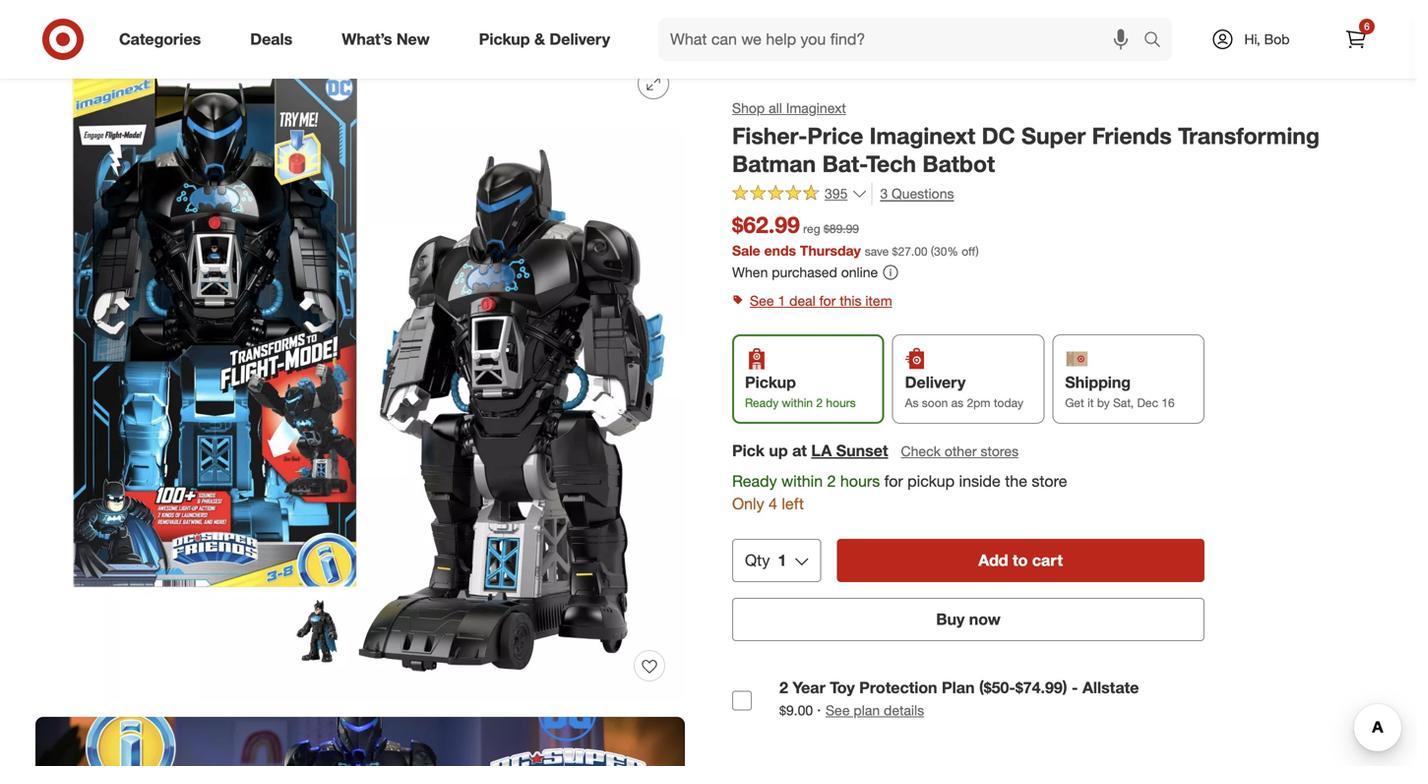 Task type: describe. For each thing, give the bounding box(es) containing it.
shipping get it by sat, dec 16
[[1065, 373, 1175, 410]]

($50-
[[979, 678, 1016, 698]]

buy now button
[[732, 598, 1205, 642]]

sat,
[[1113, 396, 1134, 410]]

pick
[[732, 442, 765, 461]]

target
[[35, 14, 73, 31]]

1 for see
[[778, 292, 786, 310]]

0 horizontal spatial delivery
[[550, 30, 610, 49]]

la
[[811, 442, 832, 461]]

6
[[1364, 20, 1370, 32]]

see plan details button
[[826, 701, 924, 721]]

by
[[1097, 396, 1110, 410]]

get
[[1065, 396, 1084, 410]]

3 questions link
[[871, 183, 954, 205]]

details
[[884, 702, 924, 720]]

new
[[396, 30, 430, 49]]

see 1 deal for this item link
[[732, 287, 1382, 315]]

to
[[1013, 551, 1028, 570]]

shipping
[[1065, 373, 1131, 392]]

search button
[[1135, 18, 1182, 65]]

cart
[[1032, 551, 1063, 570]]

fisher-
[[732, 122, 807, 150]]

2pm
[[967, 396, 990, 410]]

0 horizontal spatial see
[[750, 292, 774, 310]]

see inside 2 year toy protection plan ($50-$74.99) - allstate $9.00 · see plan details
[[826, 702, 850, 720]]

online
[[841, 264, 878, 281]]

this
[[840, 292, 862, 310]]

price
[[807, 122, 863, 150]]

today
[[994, 396, 1023, 410]]

toy
[[830, 678, 855, 698]]

sale
[[732, 242, 760, 260]]

4
[[769, 495, 777, 514]]

target link
[[35, 14, 73, 31]]

add
[[978, 551, 1008, 570]]

when
[[732, 264, 768, 281]]

deal
[[789, 292, 816, 310]]

hours inside pickup ready within 2 hours
[[826, 396, 856, 410]]

(
[[931, 244, 934, 259]]

/
[[77, 14, 82, 31]]

store
[[1032, 472, 1067, 491]]

$
[[892, 244, 898, 259]]

pickup ready within 2 hours
[[745, 373, 856, 410]]

3
[[880, 185, 888, 202]]

plan
[[942, 678, 975, 698]]

when purchased online
[[732, 264, 878, 281]]

for inside ready within 2 hours for pickup inside the store only 4 left
[[884, 472, 903, 491]]

check
[[901, 443, 941, 460]]

dc
[[982, 122, 1015, 150]]

other
[[945, 443, 977, 460]]

within inside ready within 2 hours for pickup inside the store only 4 left
[[781, 472, 823, 491]]

$74.99)
[[1015, 678, 1067, 698]]

search
[[1135, 32, 1182, 51]]

as
[[905, 396, 919, 410]]

395
[[825, 185, 848, 202]]

pickup
[[908, 472, 955, 491]]

30
[[934, 244, 947, 259]]

purchased
[[772, 264, 837, 281]]

at
[[792, 442, 807, 461]]

fisher-price imaginext dc super friends transforming batman bat-tech batbot, 1 of 8 image
[[35, 52, 685, 702]]

allstate
[[1082, 678, 1139, 698]]

What can we help you find? suggestions appear below search field
[[658, 18, 1148, 61]]

it
[[1088, 396, 1094, 410]]

16
[[1162, 396, 1175, 410]]

add to cart button
[[837, 539, 1205, 582]]

sunset
[[836, 442, 888, 461]]

what's new
[[342, 30, 430, 49]]

1 for qty
[[778, 551, 787, 570]]

now
[[969, 610, 1001, 629]]

up
[[769, 442, 788, 461]]

bob
[[1264, 31, 1290, 48]]

2 inside ready within 2 hours for pickup inside the store only 4 left
[[827, 472, 836, 491]]



Task type: locate. For each thing, give the bounding box(es) containing it.
0 vertical spatial imaginext
[[786, 99, 846, 117]]

hours down sunset
[[840, 472, 880, 491]]

1 vertical spatial ready
[[732, 472, 777, 491]]

1 vertical spatial hours
[[840, 472, 880, 491]]

soon
[[922, 396, 948, 410]]

buy now
[[936, 610, 1001, 629]]

0 vertical spatial delivery
[[550, 30, 610, 49]]

1 vertical spatial pickup
[[745, 373, 796, 392]]

deals
[[250, 30, 293, 49]]

1 vertical spatial 2
[[827, 472, 836, 491]]

pickup for &
[[479, 30, 530, 49]]

for left pickup
[[884, 472, 903, 491]]

ready up only
[[732, 472, 777, 491]]

year
[[793, 678, 825, 698]]

27.00
[[898, 244, 928, 259]]

the
[[1005, 472, 1027, 491]]

add to cart
[[978, 551, 1063, 570]]

0 horizontal spatial imaginext
[[786, 99, 846, 117]]

hours up la sunset button
[[826, 396, 856, 410]]

tech
[[866, 150, 916, 178]]

0 vertical spatial 2
[[816, 396, 823, 410]]

delivery up soon in the bottom right of the page
[[905, 373, 966, 392]]

bat-
[[822, 150, 866, 178]]

2 vertical spatial 2
[[779, 678, 788, 698]]

hi,
[[1244, 31, 1260, 48]]

6 link
[[1334, 18, 1378, 61]]

1 vertical spatial delivery
[[905, 373, 966, 392]]

0 vertical spatial ready
[[745, 396, 779, 410]]

pickup left & at the left of the page
[[479, 30, 530, 49]]

hours inside ready within 2 hours for pickup inside the store only 4 left
[[840, 472, 880, 491]]

toys link
[[86, 14, 113, 31]]

imaginext up tech
[[870, 122, 975, 150]]

None checkbox
[[732, 691, 752, 711]]

pickup inside pickup ready within 2 hours
[[745, 373, 796, 392]]

1 within from the top
[[782, 396, 813, 410]]

item
[[865, 292, 892, 310]]

check other stores
[[901, 443, 1019, 460]]

)
[[976, 244, 979, 259]]

2 up la
[[816, 396, 823, 410]]

image gallery element
[[35, 52, 685, 767]]

0 horizontal spatial for
[[819, 292, 836, 310]]

$9.00
[[779, 702, 813, 720]]

ready within 2 hours for pickup inside the store only 4 left
[[732, 472, 1067, 514]]

2 inside 2 year toy protection plan ($50-$74.99) - allstate $9.00 · see plan details
[[779, 678, 788, 698]]

2
[[816, 396, 823, 410], [827, 472, 836, 491], [779, 678, 788, 698]]

pickup
[[479, 30, 530, 49], [745, 373, 796, 392]]

buy
[[936, 610, 965, 629]]

0 horizontal spatial 2
[[779, 678, 788, 698]]

check other stores button
[[900, 441, 1020, 463]]

super
[[1022, 122, 1086, 150]]

1 horizontal spatial pickup
[[745, 373, 796, 392]]

1 vertical spatial see
[[826, 702, 850, 720]]

target / toys
[[35, 14, 113, 31]]

ready inside pickup ready within 2 hours
[[745, 396, 779, 410]]

delivery right & at the left of the page
[[550, 30, 610, 49]]

$89.99
[[824, 221, 859, 236]]

ready inside ready within 2 hours for pickup inside the store only 4 left
[[732, 472, 777, 491]]

2 down la
[[827, 472, 836, 491]]

ready up the pick
[[745, 396, 779, 410]]

$62.99 reg $89.99 sale ends thursday save $ 27.00 ( 30 % off )
[[732, 211, 979, 260]]

pickup & delivery link
[[462, 18, 635, 61]]

2 year toy protection plan ($50-$74.99) - allstate $9.00 · see plan details
[[779, 678, 1139, 720]]

pick up at la sunset
[[732, 442, 888, 461]]

as
[[951, 396, 964, 410]]

1 horizontal spatial 2
[[816, 396, 823, 410]]

2 inside pickup ready within 2 hours
[[816, 396, 823, 410]]

ends
[[764, 242, 796, 260]]

2 1 from the top
[[778, 551, 787, 570]]

thursday
[[800, 242, 861, 260]]

within up left
[[781, 472, 823, 491]]

·
[[817, 701, 821, 720]]

1 1 from the top
[[778, 292, 786, 310]]

batman
[[732, 150, 816, 178]]

shop all imaginext fisher-price imaginext dc super friends transforming batman bat-tech batbot
[[732, 99, 1320, 178]]

1 horizontal spatial for
[[884, 472, 903, 491]]

1 vertical spatial imaginext
[[870, 122, 975, 150]]

reg
[[803, 221, 820, 236]]

hours
[[826, 396, 856, 410], [840, 472, 880, 491]]

&
[[534, 30, 545, 49]]

plan
[[854, 702, 880, 720]]

qty
[[745, 551, 770, 570]]

hi, bob
[[1244, 31, 1290, 48]]

qty 1
[[745, 551, 787, 570]]

what's
[[342, 30, 392, 49]]

delivery inside delivery as soon as 2pm today
[[905, 373, 966, 392]]

toys
[[86, 14, 113, 31]]

2 horizontal spatial 2
[[827, 472, 836, 491]]

1 horizontal spatial see
[[826, 702, 850, 720]]

0 vertical spatial hours
[[826, 396, 856, 410]]

categories
[[119, 30, 201, 49]]

shop
[[732, 99, 765, 117]]

see
[[750, 292, 774, 310], [826, 702, 850, 720]]

within inside pickup ready within 2 hours
[[782, 396, 813, 410]]

pickup for ready
[[745, 373, 796, 392]]

0 vertical spatial 1
[[778, 292, 786, 310]]

pickup up up
[[745, 373, 796, 392]]

$62.99
[[732, 211, 800, 238]]

deals link
[[233, 18, 317, 61]]

1 horizontal spatial delivery
[[905, 373, 966, 392]]

2 within from the top
[[781, 472, 823, 491]]

stores
[[981, 443, 1019, 460]]

395 link
[[732, 183, 867, 207]]

-
[[1072, 678, 1078, 698]]

for left this
[[819, 292, 836, 310]]

1 right qty
[[778, 551, 787, 570]]

1 vertical spatial for
[[884, 472, 903, 491]]

only
[[732, 495, 764, 514]]

0 vertical spatial see
[[750, 292, 774, 310]]

within up at
[[782, 396, 813, 410]]

0 horizontal spatial pickup
[[479, 30, 530, 49]]

1 left deal
[[778, 292, 786, 310]]

categories link
[[102, 18, 226, 61]]

delivery
[[550, 30, 610, 49], [905, 373, 966, 392]]

questions
[[892, 185, 954, 202]]

what's new link
[[325, 18, 454, 61]]

all
[[769, 99, 782, 117]]

protection
[[859, 678, 937, 698]]

left
[[782, 495, 804, 514]]

1 horizontal spatial imaginext
[[870, 122, 975, 150]]

la sunset button
[[811, 440, 888, 463]]

1 vertical spatial 1
[[778, 551, 787, 570]]

imaginext up price
[[786, 99, 846, 117]]

0 vertical spatial pickup
[[479, 30, 530, 49]]

see right · on the right bottom of page
[[826, 702, 850, 720]]

0 vertical spatial for
[[819, 292, 836, 310]]

pickup & delivery
[[479, 30, 610, 49]]

batbot
[[923, 150, 995, 178]]

1 vertical spatial within
[[781, 472, 823, 491]]

2 left year in the bottom right of the page
[[779, 678, 788, 698]]

within
[[782, 396, 813, 410], [781, 472, 823, 491]]

0 vertical spatial within
[[782, 396, 813, 410]]

see 1 deal for this item
[[750, 292, 892, 310]]

pickup inside pickup & delivery link
[[479, 30, 530, 49]]

see down when
[[750, 292, 774, 310]]



Task type: vqa. For each thing, say whether or not it's contained in the screenshot.
pickup
yes



